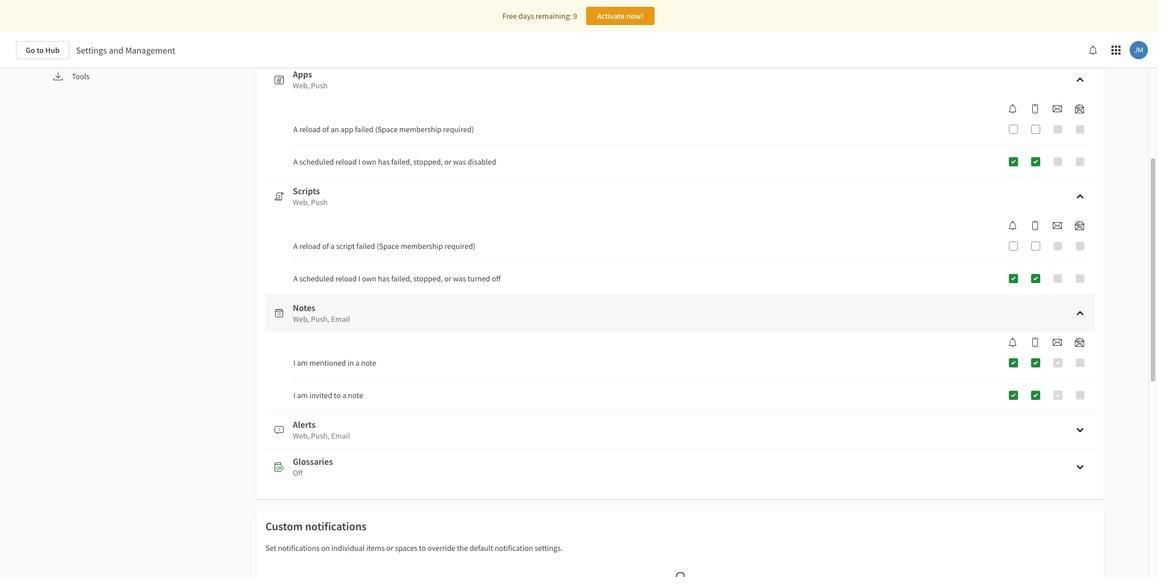 Task type: vqa. For each thing, say whether or not it's contained in the screenshot.
the Alerts Web, Push, Email
yes



Task type: locate. For each thing, give the bounding box(es) containing it.
1 vertical spatial failed
[[356, 241, 375, 251]]

failed,
[[391, 157, 412, 167], [391, 274, 412, 284]]

a right in
[[356, 358, 360, 368]]

1 vertical spatial failed,
[[391, 274, 412, 284]]

a up notes
[[293, 274, 298, 284]]

failed, down the a reload of a script failed (space membership required)
[[391, 274, 412, 284]]

and
[[109, 44, 123, 56]]

1 notifications sent to your email element from the top
[[1048, 104, 1067, 113]]

notifications bundled in a daily email digest image
[[1075, 104, 1084, 113], [1075, 221, 1084, 230], [1075, 338, 1084, 347]]

a for a reload of a script failed (space membership required)
[[293, 241, 298, 251]]

0 vertical spatial push,
[[311, 314, 330, 324]]

scheduled for scripts
[[299, 274, 334, 284]]

2 horizontal spatial a
[[356, 358, 360, 368]]

off
[[293, 468, 303, 478]]

disabled
[[468, 157, 496, 167]]

2 email from the top
[[331, 431, 350, 441]]

1 of from the top
[[322, 124, 329, 134]]

note right in
[[361, 358, 376, 368]]

off
[[492, 274, 501, 284]]

a scheduled reload i own has failed, stopped, or was turned off
[[293, 274, 501, 284]]

notifications when using qlik sense in a browser image for notes
[[1009, 338, 1018, 347]]

3 notifications sent to your email element from the top
[[1048, 338, 1067, 347]]

1 notifications sent to your email image from the top
[[1053, 104, 1062, 113]]

email up i am mentioned in a note
[[331, 314, 350, 324]]

required) for scripts
[[445, 241, 476, 251]]

3 push notifications in qlik sense mobile element from the top
[[1026, 338, 1044, 347]]

override
[[428, 543, 455, 553]]

reload left an
[[299, 124, 321, 134]]

web, for apps
[[293, 80, 309, 91]]

membership up a scheduled reload i own has failed, stopped, or was turned off on the top left
[[401, 241, 443, 251]]

2 push notifications in qlik sense mobile element from the top
[[1026, 221, 1044, 230]]

notifications bundled in a daily email digest element for scripts
[[1071, 221, 1089, 230]]

1 vertical spatial notifications when using qlik sense in a browser image
[[1009, 338, 1018, 347]]

1 vertical spatial email
[[331, 431, 350, 441]]

1 vertical spatial or
[[444, 274, 452, 284]]

email
[[331, 314, 350, 324], [331, 431, 350, 441]]

1 notifications bundled in a daily email digest element from the top
[[1071, 104, 1089, 113]]

reload
[[299, 124, 321, 134], [335, 157, 357, 167], [299, 241, 321, 251], [335, 274, 357, 284]]

web, inside 'scripts web, push'
[[293, 197, 309, 207]]

has
[[378, 157, 390, 167], [378, 274, 390, 284]]

failed, down "a reload of an app failed (space membership required)"
[[391, 157, 412, 167]]

0 vertical spatial am
[[297, 358, 308, 368]]

2 notifications when using qlik sense in a browser image from the top
[[1009, 338, 1018, 347]]

a for a scheduled reload i own has failed, stopped, or was turned off
[[293, 274, 298, 284]]

0 vertical spatial failed,
[[391, 157, 412, 167]]

0 vertical spatial has
[[378, 157, 390, 167]]

2 am from the top
[[297, 390, 308, 401]]

has down the a reload of a script failed (space membership required)
[[378, 274, 390, 284]]

am left the mentioned
[[297, 358, 308, 368]]

scheduled up notes
[[299, 274, 334, 284]]

4 web, from the top
[[293, 431, 309, 441]]

notifications sent to your email element
[[1048, 104, 1067, 113], [1048, 221, 1067, 230], [1048, 338, 1067, 347]]

2 was from the top
[[453, 274, 466, 284]]

of left an
[[322, 124, 329, 134]]

note for i am mentioned in a note
[[361, 358, 376, 368]]

2 of from the top
[[322, 241, 329, 251]]

1 email from the top
[[331, 314, 350, 324]]

activate now! link
[[586, 7, 655, 25]]

push, down the alerts
[[311, 431, 330, 441]]

3 notifications bundled in a daily email digest element from the top
[[1071, 338, 1089, 347]]

1 vertical spatial am
[[297, 390, 308, 401]]

note
[[361, 358, 376, 368], [348, 390, 363, 401]]

failed
[[355, 124, 374, 134], [356, 241, 375, 251]]

was left disabled
[[453, 157, 466, 167]]

push
[[311, 80, 328, 91], [311, 197, 328, 207]]

stopped, left disabled
[[413, 157, 443, 167]]

2 vertical spatial push notifications in qlik sense mobile element
[[1026, 338, 1044, 347]]

notifications bundled in a daily email digest image for scripts
[[1075, 221, 1084, 230]]

1 push notifications in qlik sense mobile element from the top
[[1026, 104, 1044, 113]]

1 vertical spatial notifications bundled in a daily email digest element
[[1071, 221, 1089, 230]]

2 notifications bundled in a daily email digest image from the top
[[1075, 221, 1084, 230]]

1 notifications when using qlik sense in a browser image from the top
[[1009, 104, 1018, 113]]

2 stopped, from the top
[[413, 274, 443, 284]]

3 a from the top
[[293, 241, 298, 251]]

of for scripts
[[322, 241, 329, 251]]

to right go
[[37, 45, 44, 55]]

(space up a scheduled reload i own has failed, stopped, or was disabled
[[375, 124, 398, 134]]

2 scheduled from the top
[[299, 274, 334, 284]]

2 vertical spatial notifications when using qlik sense in a browser element
[[1004, 338, 1022, 347]]

1 vertical spatial notifications when using qlik sense in a browser element
[[1004, 221, 1022, 230]]

1 vertical spatial (space
[[377, 241, 399, 251]]

push, inside notes web, push, email
[[311, 314, 330, 324]]

1 vertical spatial own
[[362, 274, 376, 284]]

to right spaces
[[419, 543, 426, 553]]

of left script
[[322, 241, 329, 251]]

0 vertical spatial push
[[311, 80, 328, 91]]

push down scripts
[[311, 197, 328, 207]]

0 vertical spatial scheduled
[[299, 157, 334, 167]]

email inside notes web, push, email
[[331, 314, 350, 324]]

to right invited
[[334, 390, 341, 401]]

0 vertical spatial email
[[331, 314, 350, 324]]

1 has from the top
[[378, 157, 390, 167]]

0 vertical spatial push notifications in qlik sense mobile element
[[1026, 104, 1044, 113]]

0 vertical spatial notifications bundled in a daily email digest element
[[1071, 104, 1089, 113]]

0 vertical spatial failed
[[355, 124, 374, 134]]

or left disabled
[[444, 157, 452, 167]]

1 a from the top
[[293, 124, 298, 134]]

scheduled
[[299, 157, 334, 167], [299, 274, 334, 284]]

2 notifications sent to your email element from the top
[[1048, 221, 1067, 230]]

1 vertical spatial note
[[348, 390, 363, 401]]

0 vertical spatial note
[[361, 358, 376, 368]]

go to hub link
[[16, 41, 69, 59]]

required) up disabled
[[443, 124, 474, 134]]

0 vertical spatial notifications when using qlik sense in a browser image
[[1009, 104, 1018, 113]]

1 notifications bundled in a daily email digest image from the top
[[1075, 104, 1084, 113]]

push down apps in the left of the page
[[311, 80, 328, 91]]

push notifications in qlik sense mobile image
[[1031, 221, 1040, 230], [1031, 338, 1040, 347]]

web, for alerts
[[293, 431, 309, 441]]

alerts
[[293, 419, 316, 430]]

a
[[293, 124, 298, 134], [293, 157, 298, 167], [293, 241, 298, 251], [293, 274, 298, 284]]

web, inside alerts web, push, email
[[293, 431, 309, 441]]

notes
[[293, 302, 315, 313]]

custom notifications main content
[[0, 0, 1157, 577]]

membership for apps
[[399, 124, 442, 134]]

3 notifications bundled in a daily email digest image from the top
[[1075, 338, 1084, 347]]

failed, for scripts
[[391, 274, 412, 284]]

hub
[[45, 45, 60, 55]]

1 vertical spatial notifications bundled in a daily email digest image
[[1075, 221, 1084, 230]]

1 am from the top
[[297, 358, 308, 368]]

push notifications in qlik sense mobile image for notes
[[1031, 338, 1040, 347]]

notifications sent to your email image
[[1053, 221, 1062, 230]]

notifications bundled in a daily email digest element
[[1071, 104, 1089, 113], [1071, 221, 1089, 230], [1071, 338, 1089, 347]]

am
[[297, 358, 308, 368], [297, 390, 308, 401]]

required)
[[443, 124, 474, 134], [445, 241, 476, 251]]

notifications sent to your email element for notes
[[1048, 338, 1067, 347]]

push, down notes
[[311, 314, 330, 324]]

go to hub
[[26, 45, 60, 55]]

3 notifications when using qlik sense in a browser element from the top
[[1004, 338, 1022, 347]]

0 vertical spatial own
[[362, 157, 376, 167]]

2 vertical spatial notifications bundled in a daily email digest image
[[1075, 338, 1084, 347]]

push notifications in qlik sense mobile image
[[1031, 104, 1040, 113]]

required) up turned
[[445, 241, 476, 251]]

(space
[[375, 124, 398, 134], [377, 241, 399, 251]]

push inside 'scripts web, push'
[[311, 197, 328, 207]]

has down "a reload of an app failed (space membership required)"
[[378, 157, 390, 167]]

2 push notifications in qlik sense mobile image from the top
[[1031, 338, 1040, 347]]

notifications
[[305, 519, 367, 533], [278, 543, 320, 553]]

0 vertical spatial notifications when using qlik sense in a browser element
[[1004, 104, 1022, 113]]

individual
[[331, 543, 365, 553]]

glossaries off
[[293, 456, 333, 478]]

0 vertical spatial to
[[37, 45, 44, 55]]

a left an
[[293, 124, 298, 134]]

failed right script
[[356, 241, 375, 251]]

am for invited
[[297, 390, 308, 401]]

1 vertical spatial scheduled
[[299, 274, 334, 284]]

tools link
[[44, 65, 247, 88]]

a reload of a script failed (space membership required)
[[293, 241, 476, 251]]

membership
[[399, 124, 442, 134], [401, 241, 443, 251]]

an
[[331, 124, 339, 134]]

0 vertical spatial (space
[[375, 124, 398, 134]]

1 vertical spatial push,
[[311, 431, 330, 441]]

notifications when using qlik sense in a browser element for apps
[[1004, 104, 1022, 113]]

own down "a reload of an app failed (space membership required)"
[[362, 157, 376, 167]]

0 vertical spatial notifications sent to your email image
[[1053, 104, 1062, 113]]

was for apps
[[453, 157, 466, 167]]

web, inside apps web, push
[[293, 80, 309, 91]]

1 vertical spatial push notifications in qlik sense mobile image
[[1031, 338, 1040, 347]]

a
[[331, 241, 335, 251], [356, 358, 360, 368], [342, 390, 346, 401]]

1 failed, from the top
[[391, 157, 412, 167]]

1 vertical spatial has
[[378, 274, 390, 284]]

1 vertical spatial notifications sent to your email image
[[1053, 338, 1062, 347]]

1 own from the top
[[362, 157, 376, 167]]

2 horizontal spatial to
[[419, 543, 426, 553]]

was
[[453, 157, 466, 167], [453, 274, 466, 284]]

note down in
[[348, 390, 363, 401]]

items
[[366, 543, 385, 553]]

web, down notes
[[293, 314, 309, 324]]

to
[[37, 45, 44, 55], [334, 390, 341, 401], [419, 543, 426, 553]]

0 vertical spatial notifications sent to your email element
[[1048, 104, 1067, 113]]

1 vertical spatial notifications
[[278, 543, 320, 553]]

web, down the alerts
[[293, 431, 309, 441]]

1 vertical spatial to
[[334, 390, 341, 401]]

or
[[444, 157, 452, 167], [444, 274, 452, 284], [386, 543, 393, 553]]

was left turned
[[453, 274, 466, 284]]

push notifications in qlik sense mobile element
[[1026, 104, 1044, 113], [1026, 221, 1044, 230], [1026, 338, 1044, 347]]

notifications down custom
[[278, 543, 320, 553]]

activate now!
[[597, 11, 644, 21]]

notifications sent to your email image
[[1053, 104, 1062, 113], [1053, 338, 1062, 347]]

membership up a scheduled reload i own has failed, stopped, or was disabled
[[399, 124, 442, 134]]

1 stopped, from the top
[[413, 157, 443, 167]]

2 failed, from the top
[[391, 274, 412, 284]]

management
[[125, 44, 175, 56]]

web, for scripts
[[293, 197, 309, 207]]

1 was from the top
[[453, 157, 466, 167]]

2 web, from the top
[[293, 197, 309, 207]]

0 vertical spatial stopped,
[[413, 157, 443, 167]]

1 vertical spatial a
[[356, 358, 360, 368]]

2 vertical spatial a
[[342, 390, 346, 401]]

notifications sent to your email element for apps
[[1048, 104, 1067, 113]]

a right invited
[[342, 390, 346, 401]]

1 push, from the top
[[311, 314, 330, 324]]

push, inside alerts web, push, email
[[311, 431, 330, 441]]

1 vertical spatial stopped,
[[413, 274, 443, 284]]

push inside apps web, push
[[311, 80, 328, 91]]

am left invited
[[297, 390, 308, 401]]

notifications when using qlik sense in a browser element for scripts
[[1004, 221, 1022, 230]]

reload left script
[[299, 241, 321, 251]]

1 scheduled from the top
[[299, 157, 334, 167]]

activate
[[597, 11, 625, 21]]

notifications when using qlik sense in a browser element
[[1004, 104, 1022, 113], [1004, 221, 1022, 230], [1004, 338, 1022, 347]]

2 vertical spatial notifications bundled in a daily email digest element
[[1071, 338, 1089, 347]]

2 a from the top
[[293, 157, 298, 167]]

2 push from the top
[[311, 197, 328, 207]]

(space up a scheduled reload i own has failed, stopped, or was turned off on the top left
[[377, 241, 399, 251]]

a left script
[[331, 241, 335, 251]]

or right items
[[386, 543, 393, 553]]

own
[[362, 157, 376, 167], [362, 274, 376, 284]]

2 notifications sent to your email image from the top
[[1053, 338, 1062, 347]]

a up scripts
[[293, 157, 298, 167]]

spaces
[[395, 543, 418, 553]]

stopped, left turned
[[413, 274, 443, 284]]

am for mentioned
[[297, 358, 308, 368]]

2 has from the top
[[378, 274, 390, 284]]

a left script
[[293, 241, 298, 251]]

was for scripts
[[453, 274, 466, 284]]

2 own from the top
[[362, 274, 376, 284]]

1 push notifications in qlik sense mobile image from the top
[[1031, 221, 1040, 230]]

1 vertical spatial was
[[453, 274, 466, 284]]

notifications up on
[[305, 519, 367, 533]]

settings.
[[535, 543, 563, 553]]

a for in
[[356, 358, 360, 368]]

0 vertical spatial membership
[[399, 124, 442, 134]]

notifications when using qlik sense in a browser image for apps
[[1009, 104, 1018, 113]]

1 notifications when using qlik sense in a browser element from the top
[[1004, 104, 1022, 113]]

(space for apps
[[375, 124, 398, 134]]

0 vertical spatial or
[[444, 157, 452, 167]]

in
[[348, 358, 354, 368]]

mentioned
[[309, 358, 346, 368]]

web, down scripts
[[293, 197, 309, 207]]

set
[[266, 543, 276, 553]]

settings and management
[[76, 44, 175, 56]]

scripts web, push
[[293, 185, 328, 207]]

1 vertical spatial of
[[322, 241, 329, 251]]

own down the a reload of a script failed (space membership required)
[[362, 274, 376, 284]]

0 vertical spatial notifications
[[305, 519, 367, 533]]

2 notifications when using qlik sense in a browser element from the top
[[1004, 221, 1022, 230]]

web,
[[293, 80, 309, 91], [293, 197, 309, 207], [293, 314, 309, 324], [293, 431, 309, 441]]

0 horizontal spatial a
[[331, 241, 335, 251]]

to inside go to hub link
[[37, 45, 44, 55]]

2 vertical spatial to
[[419, 543, 426, 553]]

invited
[[309, 390, 332, 401]]

0 vertical spatial notifications bundled in a daily email digest image
[[1075, 104, 1084, 113]]

4 a from the top
[[293, 274, 298, 284]]

0 horizontal spatial to
[[37, 45, 44, 55]]

3 web, from the top
[[293, 314, 309, 324]]

0 vertical spatial push notifications in qlik sense mobile image
[[1031, 221, 1040, 230]]

notifications when using qlik sense in a browser image
[[1009, 104, 1018, 113], [1009, 338, 1018, 347]]

notifications sent to your email element for scripts
[[1048, 221, 1067, 230]]

glossaries
[[293, 456, 333, 467]]

0 vertical spatial a
[[331, 241, 335, 251]]

push,
[[311, 314, 330, 324], [311, 431, 330, 441]]

1 push from the top
[[311, 80, 328, 91]]

1 vertical spatial push
[[311, 197, 328, 207]]

stopped,
[[413, 157, 443, 167], [413, 274, 443, 284]]

2 push, from the top
[[311, 431, 330, 441]]

or left turned
[[444, 274, 452, 284]]

email up glossaries
[[331, 431, 350, 441]]

1 horizontal spatial to
[[334, 390, 341, 401]]

(space for scripts
[[377, 241, 399, 251]]

web, down apps in the left of the page
[[293, 80, 309, 91]]

2 notifications bundled in a daily email digest element from the top
[[1071, 221, 1089, 230]]

web, inside notes web, push, email
[[293, 314, 309, 324]]

2 vertical spatial notifications sent to your email element
[[1048, 338, 1067, 347]]

notifications for set
[[278, 543, 320, 553]]

failed right app
[[355, 124, 374, 134]]

1 vertical spatial notifications sent to your email element
[[1048, 221, 1067, 230]]

1 vertical spatial membership
[[401, 241, 443, 251]]

scheduled up scripts
[[299, 157, 334, 167]]

0 vertical spatial was
[[453, 157, 466, 167]]

stopped, for scripts
[[413, 274, 443, 284]]

i
[[358, 157, 360, 167], [358, 274, 360, 284], [293, 358, 296, 368], [293, 390, 296, 401]]

notifications sent to your email image for apps
[[1053, 104, 1062, 113]]

stopped, for apps
[[413, 157, 443, 167]]

0 vertical spatial of
[[322, 124, 329, 134]]

1 web, from the top
[[293, 80, 309, 91]]

a for a reload of an app failed (space membership required)
[[293, 124, 298, 134]]

0 vertical spatial required)
[[443, 124, 474, 134]]

1 vertical spatial required)
[[445, 241, 476, 251]]

1 horizontal spatial a
[[342, 390, 346, 401]]

email inside alerts web, push, email
[[331, 431, 350, 441]]

of
[[322, 124, 329, 134], [322, 241, 329, 251]]

1 vertical spatial push notifications in qlik sense mobile element
[[1026, 221, 1044, 230]]



Task type: describe. For each thing, give the bounding box(es) containing it.
apps
[[293, 68, 312, 80]]

apps web, push
[[293, 68, 328, 91]]

push, for alerts
[[311, 431, 330, 441]]

2 vertical spatial or
[[386, 543, 393, 553]]

of for apps
[[322, 124, 329, 134]]

web, for notes
[[293, 314, 309, 324]]

notifications bundled in a daily email digest element for apps
[[1071, 104, 1089, 113]]

scripts
[[293, 185, 320, 197]]

has for scripts
[[378, 274, 390, 284]]

or for apps
[[444, 157, 452, 167]]

notifications bundled in a daily email digest element for notes
[[1071, 338, 1089, 347]]

set notifications on individual items or spaces to override the default notification settings.
[[266, 543, 563, 553]]

free
[[503, 11, 517, 21]]

notes web, push, email
[[293, 302, 350, 324]]

settings
[[76, 44, 107, 56]]

a reload of an app failed (space membership required)
[[293, 124, 474, 134]]

a scheduled reload i own has failed, stopped, or was disabled
[[293, 157, 496, 167]]

custom notifications
[[266, 519, 367, 533]]

reload down app
[[335, 157, 357, 167]]

push notifications in qlik sense mobile image for scripts
[[1031, 221, 1040, 230]]

i am mentioned in a note
[[293, 358, 376, 368]]

i down the a reload of a script failed (space membership required)
[[358, 274, 360, 284]]

notifications when using qlik sense in a browser image
[[1009, 221, 1018, 230]]

push, for notes
[[311, 314, 330, 324]]

push notifications in qlik sense mobile element for apps
[[1026, 104, 1044, 113]]

script
[[336, 241, 355, 251]]

push notifications in qlik sense mobile element for notes
[[1026, 338, 1044, 347]]

push notifications in qlik sense mobile element for scripts
[[1026, 221, 1044, 230]]

jeremy miller image
[[1130, 41, 1148, 59]]

a for to
[[342, 390, 346, 401]]

i left invited
[[293, 390, 296, 401]]

9
[[573, 11, 577, 21]]

days
[[519, 11, 534, 21]]

i left the mentioned
[[293, 358, 296, 368]]

remaining:
[[536, 11, 572, 21]]

has for apps
[[378, 157, 390, 167]]

failed for scripts
[[356, 241, 375, 251]]

failed, for apps
[[391, 157, 412, 167]]

push for scripts
[[311, 197, 328, 207]]

the
[[457, 543, 468, 553]]

i am invited to a note
[[293, 390, 363, 401]]

scheduled for apps
[[299, 157, 334, 167]]

go
[[26, 45, 35, 55]]

membership for scripts
[[401, 241, 443, 251]]

i down "a reload of an app failed (space membership required)"
[[358, 157, 360, 167]]

a for a scheduled reload i own has failed, stopped, or was disabled
[[293, 157, 298, 167]]

email for alerts
[[331, 431, 350, 441]]

email for notes
[[331, 314, 350, 324]]

turned
[[468, 274, 490, 284]]

alerts web, push, email
[[293, 419, 350, 441]]

reload down script
[[335, 274, 357, 284]]

notifications when using qlik sense in a browser element for notes
[[1004, 338, 1022, 347]]

required) for apps
[[443, 124, 474, 134]]

or for scripts
[[444, 274, 452, 284]]

app
[[341, 124, 353, 134]]

custom
[[266, 519, 303, 533]]

notifications bundled in a daily email digest image for notes
[[1075, 338, 1084, 347]]

failed for apps
[[355, 124, 374, 134]]

notifications for custom
[[305, 519, 367, 533]]

notifications sent to your email image for notes
[[1053, 338, 1062, 347]]

tools
[[72, 71, 90, 81]]

default
[[470, 543, 493, 553]]

on
[[321, 543, 330, 553]]

free days remaining: 9
[[503, 11, 577, 21]]

notification
[[495, 543, 533, 553]]

own for apps
[[362, 157, 376, 167]]

own for scripts
[[362, 274, 376, 284]]

note for i am invited to a note
[[348, 390, 363, 401]]

push for apps
[[311, 80, 328, 91]]

notifications bundled in a daily email digest image for apps
[[1075, 104, 1084, 113]]

now!
[[626, 11, 644, 21]]



